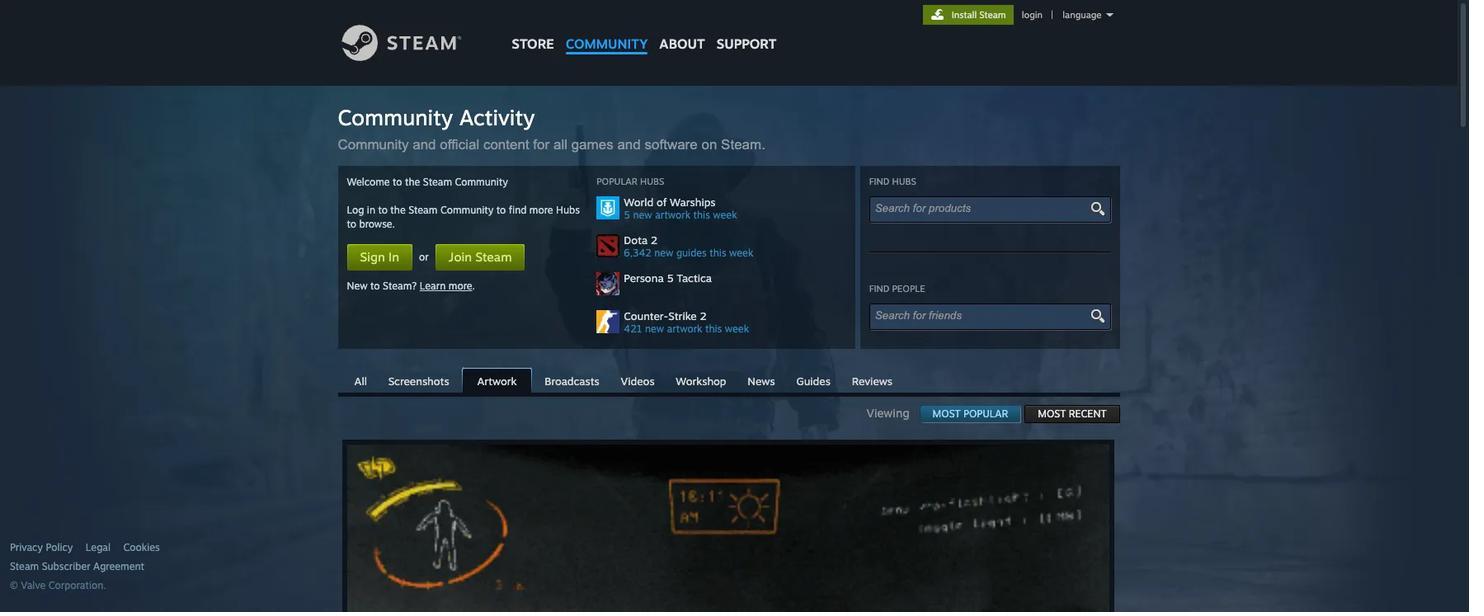 Task type: locate. For each thing, give the bounding box(es) containing it.
in
[[389, 249, 399, 265]]

find
[[869, 176, 890, 187], [869, 283, 890, 294]]

videos
[[621, 374, 655, 388]]

5
[[624, 209, 630, 221], [667, 271, 674, 285]]

5 left tactica
[[667, 271, 674, 285]]

0 vertical spatial artwork
[[655, 209, 690, 221]]

this up dota 2 6,342 new guides this week
[[693, 209, 710, 221]]

0 horizontal spatial more
[[449, 280, 472, 292]]

None text field
[[875, 309, 1091, 322]]

0 horizontal spatial hubs
[[556, 204, 580, 216]]

1 vertical spatial hubs
[[556, 204, 580, 216]]

1 horizontal spatial most
[[1038, 407, 1066, 420]]

log
[[347, 204, 364, 216]]

steam down privacy
[[10, 560, 39, 572]]

cookies steam subscriber agreement © valve corporation.
[[10, 541, 160, 591]]

©
[[10, 579, 18, 591]]

2 vertical spatial week
[[725, 323, 749, 335]]

videos link
[[612, 369, 663, 392]]

1 horizontal spatial more
[[529, 204, 553, 216]]

new inside world of warships 5 new artwork this week
[[633, 209, 652, 221]]

workshop link
[[668, 369, 735, 392]]

new inside counter-strike 2 421 new artwork this week
[[645, 323, 664, 335]]

strike
[[668, 309, 697, 323]]

official
[[440, 137, 479, 153]]

1 vertical spatial 5
[[667, 271, 674, 285]]

steam right join
[[475, 249, 512, 265]]

.
[[472, 280, 475, 292]]

artwork for strike
[[667, 323, 702, 335]]

1 horizontal spatial hubs
[[640, 176, 664, 187]]

steam for join steam
[[475, 249, 512, 265]]

2 find from the top
[[869, 283, 890, 294]]

reviews
[[852, 374, 893, 388]]

0 horizontal spatial popular
[[597, 176, 638, 187]]

0 horizontal spatial and
[[413, 137, 436, 153]]

community up official
[[338, 104, 453, 130]]

to right new
[[370, 280, 380, 292]]

week
[[713, 209, 737, 221], [729, 247, 753, 259], [725, 323, 749, 335]]

most inside the most recent link
[[1038, 407, 1066, 420]]

most left recent
[[1038, 407, 1066, 420]]

artwork inside world of warships 5 new artwork this week
[[655, 209, 690, 221]]

dota
[[624, 233, 648, 247]]

most right viewing
[[933, 407, 961, 420]]

tactica
[[677, 271, 712, 285]]

the right welcome
[[405, 176, 420, 188]]

most
[[933, 407, 961, 420], [1038, 407, 1066, 420]]

steam inside join steam link
[[475, 249, 512, 265]]

None image field
[[1088, 201, 1107, 216], [1088, 308, 1107, 323], [1088, 201, 1107, 216], [1088, 308, 1107, 323]]

all
[[553, 137, 567, 153]]

broadcasts
[[545, 374, 599, 388]]

learn
[[420, 280, 446, 292]]

week inside world of warships 5 new artwork this week
[[713, 209, 737, 221]]

1 vertical spatial the
[[390, 204, 406, 216]]

2 right the strike on the left of page
[[700, 309, 707, 323]]

and right games
[[617, 137, 641, 153]]

artwork up dota 2 6,342 new guides this week
[[655, 209, 690, 221]]

1 horizontal spatial 2
[[700, 309, 707, 323]]

to down the log
[[347, 218, 356, 230]]

1 vertical spatial artwork
[[667, 323, 702, 335]]

1 vertical spatial 2
[[700, 309, 707, 323]]

more
[[529, 204, 553, 216], [449, 280, 472, 292]]

this
[[693, 209, 710, 221], [710, 247, 726, 259], [705, 323, 722, 335]]

reviews link
[[844, 369, 901, 392]]

community
[[566, 35, 648, 52]]

0 vertical spatial popular
[[597, 176, 638, 187]]

1 vertical spatial popular
[[963, 407, 1008, 420]]

2 vertical spatial this
[[705, 323, 722, 335]]

screenshots
[[388, 374, 449, 388]]

this inside world of warships 5 new artwork this week
[[693, 209, 710, 221]]

artwork
[[477, 374, 517, 388]]

artwork inside counter-strike 2 421 new artwork this week
[[667, 323, 702, 335]]

login
[[1022, 9, 1043, 21]]

0 horizontal spatial most
[[933, 407, 961, 420]]

steam right install
[[979, 9, 1006, 21]]

2 most from the left
[[1038, 407, 1066, 420]]

artwork for of
[[655, 209, 690, 221]]

this inside counter-strike 2 421 new artwork this week
[[705, 323, 722, 335]]

welcome
[[347, 176, 390, 188]]

1 vertical spatial find
[[869, 283, 890, 294]]

1 vertical spatial week
[[729, 247, 753, 259]]

hubs up of
[[640, 176, 664, 187]]

1 horizontal spatial popular
[[963, 407, 1008, 420]]

to right "in"
[[378, 204, 388, 216]]

artwork
[[655, 209, 690, 221], [667, 323, 702, 335]]

and left official
[[413, 137, 436, 153]]

subscriber
[[42, 560, 90, 572]]

|
[[1051, 9, 1053, 21]]

new for counter-
[[645, 323, 664, 335]]

new
[[347, 280, 368, 292]]

week inside counter-strike 2 421 new artwork this week
[[725, 323, 749, 335]]

1 horizontal spatial and
[[617, 137, 641, 153]]

new up persona 5 tactica
[[654, 247, 673, 259]]

this for 2
[[705, 323, 722, 335]]

guides
[[676, 247, 707, 259]]

hubs right find
[[556, 204, 580, 216]]

learn more link
[[420, 280, 472, 292]]

0 vertical spatial more
[[529, 204, 553, 216]]

world of warships 5 new artwork this week
[[624, 195, 737, 221]]

new
[[633, 209, 652, 221], [654, 247, 673, 259], [645, 323, 664, 335]]

find
[[509, 204, 527, 216]]

this right the strike on the left of page
[[705, 323, 722, 335]]

0 vertical spatial find
[[869, 176, 890, 187]]

screenshots link
[[380, 369, 457, 392]]

steam down welcome to the steam community
[[408, 204, 438, 216]]

and
[[413, 137, 436, 153], [617, 137, 641, 153]]

the
[[405, 176, 420, 188], [390, 204, 406, 216]]

more right "learn" in the left top of the page
[[449, 280, 472, 292]]

week up dota 2 link
[[713, 209, 737, 221]]

find for find people
[[869, 283, 890, 294]]

community up join
[[440, 204, 494, 216]]

0 vertical spatial 2
[[651, 233, 658, 247]]

legal link
[[86, 541, 111, 554]]

to
[[393, 176, 402, 188], [378, 204, 388, 216], [496, 204, 506, 216], [347, 218, 356, 230], [370, 280, 380, 292]]

5 up dota
[[624, 209, 630, 221]]

2 right dota
[[651, 233, 658, 247]]

to right welcome
[[393, 176, 402, 188]]

legal
[[86, 541, 111, 553]]

1 horizontal spatial 5
[[667, 271, 674, 285]]

find left hubs
[[869, 176, 890, 187]]

software
[[645, 137, 698, 153]]

1 vertical spatial more
[[449, 280, 472, 292]]

login link
[[1018, 9, 1046, 21]]

popular
[[597, 176, 638, 187], [963, 407, 1008, 420]]

community inside log in to the steam community to find more hubs to browse.
[[440, 204, 494, 216]]

0 vertical spatial new
[[633, 209, 652, 221]]

steam inside log in to the steam community to find more hubs to browse.
[[408, 204, 438, 216]]

new left of
[[633, 209, 652, 221]]

artwork link
[[462, 368, 532, 394]]

0 vertical spatial 5
[[624, 209, 630, 221]]

None text field
[[875, 202, 1091, 214]]

privacy policy link
[[10, 541, 73, 554]]

2
[[651, 233, 658, 247], [700, 309, 707, 323]]

week down persona 5 tactica link
[[725, 323, 749, 335]]

1 vertical spatial new
[[654, 247, 673, 259]]

steam inside cookies steam subscriber agreement © valve corporation.
[[10, 560, 39, 572]]

language
[[1063, 9, 1102, 21]]

install steam link
[[923, 5, 1013, 25]]

0 horizontal spatial 2
[[651, 233, 658, 247]]

week for warships
[[713, 209, 737, 221]]

find people
[[869, 283, 925, 294]]

1 find from the top
[[869, 176, 890, 187]]

0 vertical spatial week
[[713, 209, 737, 221]]

news
[[748, 374, 775, 388]]

0 vertical spatial this
[[693, 209, 710, 221]]

2 vertical spatial new
[[645, 323, 664, 335]]

1 vertical spatial this
[[710, 247, 726, 259]]

of
[[657, 195, 667, 209]]

most for most popular
[[933, 407, 961, 420]]

421
[[624, 323, 642, 335]]

find left people
[[869, 283, 890, 294]]

more right find
[[529, 204, 553, 216]]

artwork down tactica
[[667, 323, 702, 335]]

1 most from the left
[[933, 407, 961, 420]]

week up persona 5 tactica link
[[729, 247, 753, 259]]

new right 421
[[645, 323, 664, 335]]

this right guides
[[710, 247, 726, 259]]

most inside most popular link
[[933, 407, 961, 420]]

steam inside install steam link
[[979, 9, 1006, 21]]

news link
[[739, 369, 783, 392]]

0 horizontal spatial 5
[[624, 209, 630, 221]]

the up browse.
[[390, 204, 406, 216]]

cookies link
[[123, 541, 160, 554]]



Task type: vqa. For each thing, say whether or not it's contained in the screenshot.
the rightmost the you
no



Task type: describe. For each thing, give the bounding box(es) containing it.
most for most recent
[[1038, 407, 1066, 420]]

activity
[[459, 104, 535, 130]]

all
[[354, 374, 367, 388]]

all link
[[346, 369, 375, 392]]

welcome to the steam community
[[347, 176, 508, 188]]

steam.
[[721, 137, 765, 153]]

dota 2 6,342 new guides this week
[[624, 233, 753, 259]]

in
[[367, 204, 375, 216]]

join steam
[[449, 249, 512, 265]]

week for 2
[[725, 323, 749, 335]]

sign in link
[[347, 244, 412, 271]]

counter-strike 2 421 new artwork this week
[[624, 309, 749, 335]]

steam for cookies steam subscriber agreement © valve corporation.
[[10, 560, 39, 572]]

join
[[449, 249, 472, 265]]

this inside dota 2 6,342 new guides this week
[[710, 247, 726, 259]]

install steam
[[952, 9, 1006, 21]]

most popular
[[933, 407, 1008, 420]]

this for warships
[[693, 209, 710, 221]]

valve
[[21, 579, 46, 591]]

find hubs
[[869, 176, 916, 187]]

dota 2 link
[[624, 233, 846, 247]]

week inside dota 2 6,342 new guides this week
[[729, 247, 753, 259]]

new for world
[[633, 209, 652, 221]]

support link
[[711, 0, 782, 56]]

2 inside dota 2 6,342 new guides this week
[[651, 233, 658, 247]]

to left find
[[496, 204, 506, 216]]

popular inside most popular link
[[963, 407, 1008, 420]]

persona 5 tactica
[[624, 271, 712, 285]]

privacy policy
[[10, 541, 73, 553]]

the inside log in to the steam community to find more hubs to browse.
[[390, 204, 406, 216]]

hubs inside log in to the steam community to find more hubs to browse.
[[556, 204, 580, 216]]

steam?
[[383, 280, 417, 292]]

about link
[[654, 0, 711, 56]]

policy
[[46, 541, 73, 553]]

community up welcome
[[338, 137, 409, 153]]

agreement
[[93, 560, 144, 572]]

log in to the steam community to find more hubs to browse.
[[347, 204, 580, 230]]

install
[[952, 9, 977, 21]]

world of warships link
[[624, 195, 846, 209]]

steam down official
[[423, 176, 452, 188]]

or
[[419, 251, 429, 263]]

find for find hubs
[[869, 176, 890, 187]]

new to steam? learn more .
[[347, 280, 475, 292]]

content
[[483, 137, 529, 153]]

0 vertical spatial the
[[405, 176, 420, 188]]

community link
[[560, 0, 654, 60]]

2 and from the left
[[617, 137, 641, 153]]

community up log in to the steam community to find more hubs to browse.
[[455, 176, 508, 188]]

hubs
[[892, 176, 916, 187]]

privacy
[[10, 541, 43, 553]]

warships
[[670, 195, 716, 209]]

2 inside counter-strike 2 421 new artwork this week
[[700, 309, 707, 323]]

sign
[[360, 249, 385, 265]]

popular hubs
[[597, 176, 664, 187]]

store
[[512, 35, 554, 52]]

5 inside world of warships 5 new artwork this week
[[624, 209, 630, 221]]

counter-strike 2 link
[[624, 309, 846, 323]]

browse.
[[359, 218, 395, 230]]

guides
[[796, 374, 831, 388]]

world
[[624, 195, 654, 209]]

steam subscriber agreement link
[[10, 560, 334, 573]]

corporation.
[[48, 579, 106, 591]]

most popular link
[[919, 405, 1021, 423]]

sign in
[[360, 249, 399, 265]]

recent
[[1069, 407, 1107, 420]]

0 vertical spatial hubs
[[640, 176, 664, 187]]

join steam link
[[435, 244, 525, 271]]

login | language
[[1022, 9, 1102, 21]]

viewing
[[867, 406, 919, 420]]

store link
[[506, 0, 560, 60]]

most recent link
[[1025, 405, 1120, 423]]

1 and from the left
[[413, 137, 436, 153]]

new inside dota 2 6,342 new guides this week
[[654, 247, 673, 259]]

counter-
[[624, 309, 668, 323]]

about
[[659, 35, 705, 52]]

people
[[892, 283, 925, 294]]

cookies
[[123, 541, 160, 553]]

persona
[[624, 271, 664, 285]]

games
[[571, 137, 613, 153]]

guides link
[[788, 369, 839, 392]]

steam for install steam
[[979, 9, 1006, 21]]

broadcasts link
[[536, 369, 608, 392]]

for
[[533, 137, 550, 153]]

6,342
[[624, 247, 651, 259]]

support
[[717, 35, 777, 52]]

more inside log in to the steam community to find more hubs to browse.
[[529, 204, 553, 216]]

workshop
[[676, 374, 726, 388]]



